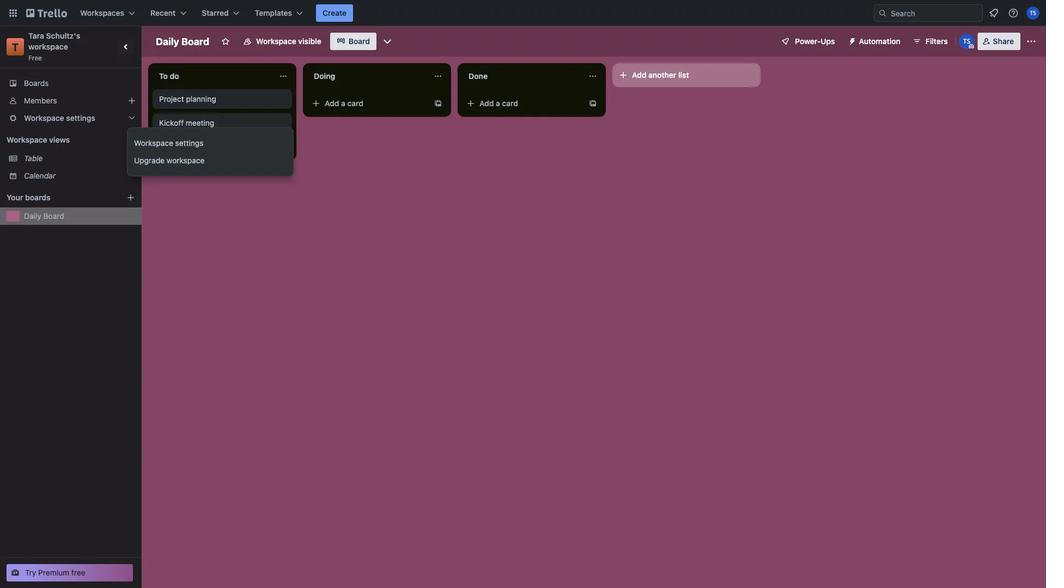 Task type: vqa. For each thing, say whether or not it's contained in the screenshot.
Enabled link
no



Task type: describe. For each thing, give the bounding box(es) containing it.
add a card button for doing
[[307, 95, 430, 112]]

doing
[[314, 72, 335, 81]]

Doing text field
[[307, 68, 427, 85]]

table link
[[24, 153, 135, 164]]

project planning link
[[159, 94, 286, 105]]

this member is an admin of this board. image
[[970, 44, 974, 49]]

tara schultz (taraschultz7) image
[[960, 34, 975, 49]]

try premium free
[[25, 569, 85, 578]]

premium
[[38, 569, 69, 578]]

share button
[[978, 33, 1021, 50]]

another
[[649, 71, 677, 80]]

starred
[[202, 8, 229, 17]]

settings inside popup button
[[66, 114, 95, 123]]

a for doing
[[341, 99, 346, 108]]

templates button
[[248, 4, 310, 22]]

planning
[[186, 95, 216, 104]]

add a card for done
[[480, 99, 518, 108]]

workspace settings inside popup button
[[24, 114, 95, 123]]

tara
[[28, 31, 44, 40]]

try premium free button
[[7, 565, 133, 582]]

workspace up upgrade
[[134, 139, 173, 148]]

daily board inside text box
[[156, 35, 209, 47]]

workspace inside tara schultz's workspace free
[[28, 42, 68, 51]]

a for done
[[496, 99, 500, 108]]

create button
[[316, 4, 353, 22]]

create from template… image for doing
[[434, 99, 443, 108]]

0 horizontal spatial daily
[[24, 212, 41, 221]]

0 notifications image
[[988, 7, 1001, 20]]

templates
[[255, 8, 292, 17]]

your boards
[[7, 193, 51, 202]]

tara schultz (taraschultz7) image
[[1027, 7, 1040, 20]]

project planning
[[159, 95, 216, 104]]

table
[[24, 154, 43, 163]]

card for doing
[[348, 99, 364, 108]]

add inside button
[[632, 71, 647, 80]]

add up upgrade workspace at left top
[[170, 143, 184, 152]]

upgrade workspace link
[[128, 152, 306, 170]]

members
[[24, 96, 57, 105]]

add a card for doing
[[325, 99, 364, 108]]

starred button
[[195, 4, 246, 22]]

0 horizontal spatial a
[[186, 143, 191, 152]]

members link
[[0, 92, 142, 110]]

to
[[159, 72, 168, 81]]

primary element
[[0, 0, 1047, 26]]

0 horizontal spatial card
[[193, 143, 209, 152]]

workspace navigation collapse icon image
[[119, 39, 134, 55]]

0 horizontal spatial add a card button
[[153, 138, 275, 156]]

star or unstar board image
[[221, 37, 230, 46]]

power-ups
[[795, 37, 835, 46]]

workspaces
[[80, 8, 124, 17]]

add board image
[[126, 193, 135, 202]]

filters
[[926, 37, 948, 46]]

0 horizontal spatial add a card
[[170, 143, 209, 152]]

workspace settings link
[[128, 135, 306, 152]]

list
[[679, 71, 689, 80]]

power-
[[795, 37, 821, 46]]

try
[[25, 569, 36, 578]]

card for done
[[502, 99, 518, 108]]

workspace visible
[[256, 37, 321, 46]]

visible
[[298, 37, 321, 46]]

upgrade
[[134, 156, 165, 165]]

recent button
[[144, 4, 193, 22]]

calendar
[[24, 171, 56, 180]]

workspace views
[[7, 135, 70, 144]]

add a card button for done
[[462, 95, 584, 112]]

customize views image
[[382, 36, 393, 47]]

power-ups button
[[774, 33, 842, 50]]

add another list button
[[613, 63, 761, 87]]

1 horizontal spatial workspace settings
[[134, 139, 204, 148]]

views
[[49, 135, 70, 144]]



Task type: locate. For each thing, give the bounding box(es) containing it.
open information menu image
[[1008, 8, 1019, 19]]

1 vertical spatial settings
[[175, 139, 204, 148]]

do
[[170, 72, 179, 81]]

show menu image
[[1026, 36, 1037, 47]]

1 horizontal spatial daily
[[156, 35, 179, 47]]

filters button
[[910, 33, 952, 50]]

1 vertical spatial daily
[[24, 212, 41, 221]]

0 horizontal spatial create from template… image
[[434, 99, 443, 108]]

2 horizontal spatial board
[[349, 37, 370, 46]]

workspace down "workspace settings" link
[[167, 156, 205, 165]]

sm image
[[844, 33, 859, 48]]

create from template… image for done
[[589, 99, 597, 108]]

board left the customize views icon
[[349, 37, 370, 46]]

free
[[28, 54, 42, 62]]

add another list
[[632, 71, 689, 80]]

card down doing text box
[[348, 99, 364, 108]]

t link
[[7, 38, 24, 56]]

boards link
[[0, 75, 142, 92]]

2 horizontal spatial add a card
[[480, 99, 518, 108]]

create from template… image
[[434, 99, 443, 108], [589, 99, 597, 108]]

1 vertical spatial workspace
[[167, 156, 205, 165]]

automation
[[859, 37, 901, 46]]

search image
[[879, 9, 887, 17]]

share
[[993, 37, 1014, 46]]

calendar link
[[24, 171, 135, 182]]

a down the done text field
[[496, 99, 500, 108]]

daily board down "recent" popup button on the left top of the page
[[156, 35, 209, 47]]

workspace
[[28, 42, 68, 51], [167, 156, 205, 165]]

1 vertical spatial daily board
[[24, 212, 64, 221]]

0 horizontal spatial settings
[[66, 114, 95, 123]]

project
[[159, 95, 184, 104]]

0 vertical spatial workspace
[[28, 42, 68, 51]]

1 horizontal spatial create from template… image
[[589, 99, 597, 108]]

1 horizontal spatial add a card button
[[307, 95, 430, 112]]

boards
[[25, 193, 51, 202]]

add a card down kickoff meeting at the top
[[170, 143, 209, 152]]

board inside text box
[[181, 35, 209, 47]]

to do
[[159, 72, 179, 81]]

a down doing text box
[[341, 99, 346, 108]]

0 vertical spatial daily board
[[156, 35, 209, 47]]

add
[[632, 71, 647, 80], [325, 99, 339, 108], [480, 99, 494, 108], [170, 143, 184, 152]]

board left star or unstar board image
[[181, 35, 209, 47]]

1 horizontal spatial board
[[181, 35, 209, 47]]

daily board down boards
[[24, 212, 64, 221]]

recent
[[150, 8, 176, 17]]

workspace
[[256, 37, 296, 46], [24, 114, 64, 123], [7, 135, 47, 144], [134, 139, 173, 148]]

0 horizontal spatial workspace
[[28, 42, 68, 51]]

free
[[71, 569, 85, 578]]

workspace down 'tara'
[[28, 42, 68, 51]]

Board name text field
[[150, 33, 215, 50]]

settings down kickoff meeting at the top
[[175, 139, 204, 148]]

workspace inside button
[[256, 37, 296, 46]]

workspace settings down the members link at the left top of page
[[24, 114, 95, 123]]

kickoff meeting
[[159, 119, 214, 128]]

workspace down templates popup button
[[256, 37, 296, 46]]

2 horizontal spatial add a card button
[[462, 95, 584, 112]]

settings down the members link at the left top of page
[[66, 114, 95, 123]]

meeting
[[186, 119, 214, 128]]

2 horizontal spatial a
[[496, 99, 500, 108]]

card down the done text field
[[502, 99, 518, 108]]

0 horizontal spatial workspace settings
[[24, 114, 95, 123]]

back to home image
[[26, 4, 67, 22]]

Done text field
[[462, 68, 582, 85]]

Search field
[[887, 5, 983, 21]]

1 horizontal spatial card
[[348, 99, 364, 108]]

add a card button down doing text box
[[307, 95, 430, 112]]

boards
[[24, 79, 49, 88]]

daily down "recent" popup button on the left top of the page
[[156, 35, 179, 47]]

a
[[341, 99, 346, 108], [496, 99, 500, 108], [186, 143, 191, 152]]

upgrade workspace
[[134, 156, 205, 165]]

settings
[[66, 114, 95, 123], [175, 139, 204, 148]]

1 vertical spatial workspace settings
[[134, 139, 204, 148]]

To do text field
[[153, 68, 273, 85]]

kickoff
[[159, 119, 184, 128]]

1 create from template… image from the left
[[434, 99, 443, 108]]

automation button
[[844, 33, 907, 50]]

daily board link
[[24, 211, 135, 222]]

1 horizontal spatial workspace
[[167, 156, 205, 165]]

workspace up table
[[7, 135, 47, 144]]

1 horizontal spatial daily board
[[156, 35, 209, 47]]

workspace settings
[[24, 114, 95, 123], [134, 139, 204, 148]]

workspace visible button
[[237, 33, 328, 50]]

workspace inside upgrade workspace link
[[167, 156, 205, 165]]

0 horizontal spatial daily board
[[24, 212, 64, 221]]

t
[[12, 40, 19, 53]]

board link
[[330, 33, 377, 50]]

daily
[[156, 35, 179, 47], [24, 212, 41, 221]]

ups
[[821, 37, 835, 46]]

add a card down doing
[[325, 99, 364, 108]]

tara schultz's workspace link
[[28, 31, 82, 51]]

kickoff meeting link
[[159, 118, 286, 129]]

add a card button down the done text field
[[462, 95, 584, 112]]

add down doing
[[325, 99, 339, 108]]

your boards with 1 items element
[[7, 191, 110, 204]]

add left another
[[632, 71, 647, 80]]

1 horizontal spatial add a card
[[325, 99, 364, 108]]

add a card button down kickoff meeting "link"
[[153, 138, 275, 156]]

daily inside text box
[[156, 35, 179, 47]]

add a card
[[325, 99, 364, 108], [480, 99, 518, 108], [170, 143, 209, 152]]

card up upgrade workspace link
[[193, 143, 209, 152]]

1 horizontal spatial settings
[[175, 139, 204, 148]]

0 horizontal spatial board
[[43, 212, 64, 221]]

daily board
[[156, 35, 209, 47], [24, 212, 64, 221]]

schultz's
[[46, 31, 80, 40]]

a up upgrade workspace at left top
[[186, 143, 191, 152]]

your
[[7, 193, 23, 202]]

board
[[181, 35, 209, 47], [349, 37, 370, 46], [43, 212, 64, 221]]

add down done
[[480, 99, 494, 108]]

add a card button
[[307, 95, 430, 112], [462, 95, 584, 112], [153, 138, 275, 156]]

daily down your boards
[[24, 212, 41, 221]]

workspace settings up upgrade workspace at left top
[[134, 139, 204, 148]]

board down your boards with 1 items element
[[43, 212, 64, 221]]

1 horizontal spatial a
[[341, 99, 346, 108]]

workspaces button
[[74, 4, 142, 22]]

2 horizontal spatial card
[[502, 99, 518, 108]]

card
[[348, 99, 364, 108], [502, 99, 518, 108], [193, 143, 209, 152]]

0 vertical spatial settings
[[66, 114, 95, 123]]

2 create from template… image from the left
[[589, 99, 597, 108]]

workspace inside popup button
[[24, 114, 64, 123]]

create
[[323, 8, 347, 17]]

add a card down done
[[480, 99, 518, 108]]

0 vertical spatial workspace settings
[[24, 114, 95, 123]]

workspace down members
[[24, 114, 64, 123]]

0 vertical spatial daily
[[156, 35, 179, 47]]

done
[[469, 72, 488, 81]]

tara schultz's workspace free
[[28, 31, 82, 62]]

workspace settings button
[[0, 110, 142, 127]]



